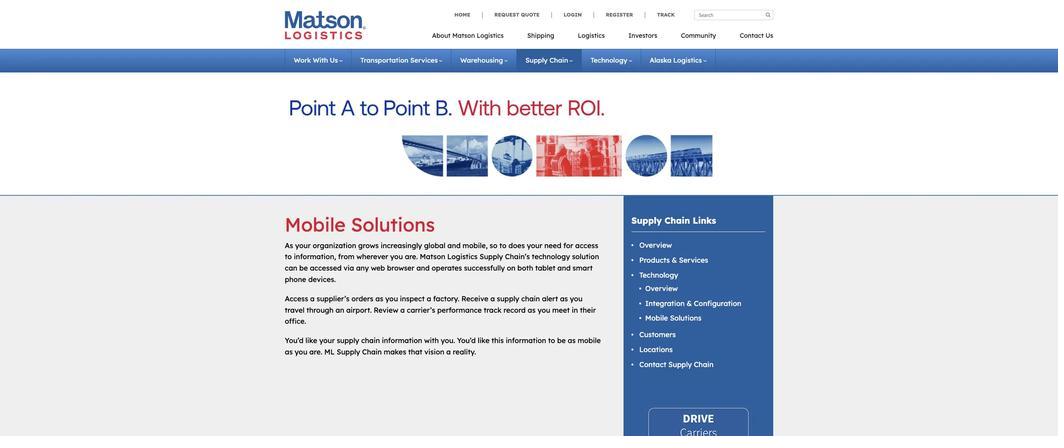 Task type: locate. For each thing, give the bounding box(es) containing it.
you inside as your organization grows increasingly global and mobile, so to does your need for access to information, from wherever you are. matson logistics supply chain's technology solution can be accessed via any web browser and operates successfully on both tablet and smart phone devices.
[[390, 252, 403, 261]]

technology link down top menu navigation
[[591, 56, 632, 64]]

0 horizontal spatial mobile solutions
[[285, 213, 435, 236]]

1 horizontal spatial mobile
[[645, 314, 668, 323]]

a up carrier's
[[427, 294, 431, 303]]

carrier image
[[645, 406, 752, 436]]

as up review
[[375, 294, 383, 303]]

0 vertical spatial mobile
[[285, 213, 346, 236]]

1 horizontal spatial your
[[319, 336, 335, 345]]

1 vertical spatial overview
[[645, 284, 678, 293]]

1 horizontal spatial you'd
[[457, 336, 476, 345]]

overview for products
[[639, 241, 672, 250]]

chain left "alert"
[[521, 294, 540, 303]]

1 vertical spatial solutions
[[670, 314, 702, 323]]

as
[[375, 294, 383, 303], [560, 294, 568, 303], [528, 306, 536, 315], [568, 336, 576, 345], [285, 347, 293, 356]]

contact down search search field
[[740, 32, 764, 39]]

1 vertical spatial are.
[[309, 347, 322, 356]]

mobile up customers link at bottom right
[[645, 314, 668, 323]]

1 vertical spatial contact
[[639, 360, 666, 369]]

& for products
[[672, 256, 677, 265]]

review
[[374, 306, 398, 315]]

1 horizontal spatial are.
[[405, 252, 418, 261]]

us right with
[[330, 56, 338, 64]]

0 horizontal spatial you'd
[[285, 336, 304, 345]]

about
[[432, 32, 451, 39]]

mobile solutions up the grows
[[285, 213, 435, 236]]

0 horizontal spatial information
[[382, 336, 422, 345]]

supply chain link
[[526, 56, 573, 64]]

0 vertical spatial mobile solutions
[[285, 213, 435, 236]]

1 horizontal spatial technology
[[639, 271, 678, 280]]

as up meet
[[560, 294, 568, 303]]

configuration
[[694, 299, 741, 308]]

0 horizontal spatial are.
[[309, 347, 322, 356]]

0 vertical spatial &
[[672, 256, 677, 265]]

to down meet
[[548, 336, 555, 345]]

0 vertical spatial us
[[766, 32, 773, 39]]

contact inside the supply chain links section
[[639, 360, 666, 369]]

0 horizontal spatial supply
[[337, 336, 359, 345]]

contact
[[740, 32, 764, 39], [639, 360, 666, 369]]

browser
[[387, 264, 414, 273]]

as down office.
[[285, 347, 293, 356]]

technology down top menu navigation
[[591, 56, 627, 64]]

1 horizontal spatial services
[[679, 256, 708, 265]]

contact us link
[[728, 29, 773, 45]]

about matson logistics
[[432, 32, 504, 39]]

you inside you'd like your supply chain information with you. you'd like this information to be as mobile as you are. ml supply chain makes that vision a reality.
[[295, 347, 307, 356]]

as
[[285, 241, 293, 250]]

mobile up organization
[[285, 213, 346, 236]]

investors link
[[617, 29, 669, 45]]

like down office.
[[305, 336, 317, 345]]

0 vertical spatial be
[[299, 264, 308, 273]]

does
[[508, 241, 525, 250]]

contact down the locations
[[639, 360, 666, 369]]

on
[[507, 264, 515, 273]]

chain inside you'd like your supply chain information with you. you'd like this information to be as mobile as you are. ml supply chain makes that vision a reality.
[[362, 347, 382, 356]]

with
[[313, 56, 328, 64]]

overview link up products
[[639, 241, 672, 250]]

2 like from the left
[[478, 336, 490, 345]]

track link
[[645, 11, 675, 18]]

chain
[[521, 294, 540, 303], [361, 336, 380, 345]]

0 vertical spatial services
[[410, 56, 438, 64]]

tablet
[[535, 264, 555, 273]]

1 horizontal spatial matson
[[452, 32, 475, 39]]

0 horizontal spatial services
[[410, 56, 438, 64]]

so
[[490, 241, 497, 250]]

2 vertical spatial to
[[548, 336, 555, 345]]

1 vertical spatial overview link
[[645, 284, 678, 293]]

0 horizontal spatial matson
[[420, 252, 445, 261]]

factory.
[[433, 294, 459, 303]]

1 horizontal spatial chain
[[521, 294, 540, 303]]

are. left ml
[[309, 347, 322, 356]]

0 vertical spatial to
[[499, 241, 506, 250]]

0 vertical spatial contact
[[740, 32, 764, 39]]

1 vertical spatial matson
[[420, 252, 445, 261]]

are. down the increasingly
[[405, 252, 418, 261]]

to
[[499, 241, 506, 250], [285, 252, 292, 261], [548, 336, 555, 345]]

services down about
[[410, 56, 438, 64]]

your
[[295, 241, 311, 250], [527, 241, 542, 250], [319, 336, 335, 345]]

logistics down login
[[578, 32, 605, 39]]

0 horizontal spatial solutions
[[351, 213, 435, 236]]

supply up record
[[497, 294, 519, 303]]

your right as
[[295, 241, 311, 250]]

be inside you'd like your supply chain information with you. you'd like this information to be as mobile as you are. ml supply chain makes that vision a reality.
[[557, 336, 566, 345]]

logistics
[[477, 32, 504, 39], [578, 32, 605, 39], [673, 56, 702, 64], [447, 252, 478, 261]]

information
[[382, 336, 422, 345], [506, 336, 546, 345]]

us inside top menu navigation
[[766, 32, 773, 39]]

overview for integration
[[645, 284, 678, 293]]

technology
[[532, 252, 570, 261]]

solutions inside the supply chain links section
[[670, 314, 702, 323]]

meet
[[552, 306, 570, 315]]

matson
[[452, 32, 475, 39], [420, 252, 445, 261]]

contact inside top menu navigation
[[740, 32, 764, 39]]

1 vertical spatial mobile
[[645, 314, 668, 323]]

makes
[[384, 347, 406, 356]]

1 vertical spatial &
[[687, 299, 692, 308]]

a up track
[[490, 294, 495, 303]]

1 vertical spatial to
[[285, 252, 292, 261]]

integration
[[645, 299, 685, 308]]

1 vertical spatial technology
[[639, 271, 678, 280]]

you'd up 'reality.'
[[457, 336, 476, 345]]

supply inside you'd like your supply chain information with you. you'd like this information to be as mobile as you are. ml supply chain makes that vision a reality.
[[337, 347, 360, 356]]

&
[[672, 256, 677, 265], [687, 299, 692, 308]]

mobile
[[285, 213, 346, 236], [645, 314, 668, 323]]

devices.
[[308, 275, 336, 284]]

alaska logistics link
[[650, 56, 707, 64]]

technology link down products
[[639, 271, 678, 280]]

carrier's
[[407, 306, 435, 315]]

record
[[504, 306, 526, 315]]

solutions up the increasingly
[[351, 213, 435, 236]]

1 horizontal spatial mobile solutions
[[645, 314, 702, 323]]

information right this
[[506, 336, 546, 345]]

contact us
[[740, 32, 773, 39]]

chain
[[550, 56, 568, 64], [665, 215, 690, 226], [362, 347, 382, 356], [694, 360, 714, 369]]

alaska
[[650, 56, 671, 64]]

supply inside access a supplier's orders as you inspect a factory. receive a supply chain alert as you travel through an airport. review a carrier's performance track record as you meet in their office.
[[497, 294, 519, 303]]

0 vertical spatial are.
[[405, 252, 418, 261]]

0 vertical spatial overview
[[639, 241, 672, 250]]

0 vertical spatial chain
[[521, 294, 540, 303]]

transportation
[[360, 56, 408, 64]]

overview up products
[[639, 241, 672, 250]]

are.
[[405, 252, 418, 261], [309, 347, 322, 356]]

overview link up "integration"
[[645, 284, 678, 293]]

1 horizontal spatial supply
[[497, 294, 519, 303]]

0 vertical spatial technology
[[591, 56, 627, 64]]

request quote link
[[482, 11, 551, 18]]

1 horizontal spatial be
[[557, 336, 566, 345]]

0 horizontal spatial your
[[295, 241, 311, 250]]

contact supply chain link
[[639, 360, 714, 369]]

integration & configuration
[[645, 299, 741, 308]]

your up ml
[[319, 336, 335, 345]]

you left ml
[[295, 347, 307, 356]]

solutions
[[351, 213, 435, 236], [670, 314, 702, 323]]

are. inside you'd like your supply chain information with you. you'd like this information to be as mobile as you are. ml supply chain makes that vision a reality.
[[309, 347, 322, 356]]

mobile solutions down "integration"
[[645, 314, 702, 323]]

0 horizontal spatial and
[[416, 264, 430, 273]]

1 vertical spatial supply
[[337, 336, 359, 345]]

supply
[[497, 294, 519, 303], [337, 336, 359, 345]]

you'd
[[285, 336, 304, 345], [457, 336, 476, 345]]

None search field
[[695, 10, 773, 20]]

1 horizontal spatial like
[[478, 336, 490, 345]]

customers
[[639, 330, 676, 339]]

& right products
[[672, 256, 677, 265]]

a inside you'd like your supply chain information with you. you'd like this information to be as mobile as you are. ml supply chain makes that vision a reality.
[[446, 347, 451, 356]]

quote
[[521, 11, 540, 18]]

you'd down office.
[[285, 336, 304, 345]]

us down search image
[[766, 32, 773, 39]]

an
[[336, 306, 344, 315]]

overview up "integration"
[[645, 284, 678, 293]]

their
[[580, 306, 596, 315]]

0 horizontal spatial &
[[672, 256, 677, 265]]

1 horizontal spatial information
[[506, 336, 546, 345]]

0 vertical spatial supply
[[497, 294, 519, 303]]

0 vertical spatial matson
[[452, 32, 475, 39]]

work with us
[[294, 56, 338, 64]]

customers link
[[639, 330, 676, 339]]

supply
[[526, 56, 548, 64], [631, 215, 662, 226], [480, 252, 503, 261], [337, 347, 360, 356], [668, 360, 692, 369]]

top menu navigation
[[432, 29, 773, 45]]

with
[[424, 336, 439, 345]]

0 horizontal spatial mobile
[[285, 213, 346, 236]]

1 vertical spatial services
[[679, 256, 708, 265]]

and down technology
[[557, 264, 571, 273]]

1 horizontal spatial technology link
[[639, 271, 678, 280]]

accessed
[[310, 264, 342, 273]]

chain down airport.
[[361, 336, 380, 345]]

0 horizontal spatial us
[[330, 56, 338, 64]]

overview link for integration
[[645, 284, 678, 293]]

0 vertical spatial solutions
[[351, 213, 435, 236]]

matson down the global
[[420, 252, 445, 261]]

logistics down "mobile,"
[[447, 252, 478, 261]]

a down you.
[[446, 347, 451, 356]]

1 vertical spatial chain
[[361, 336, 380, 345]]

0 horizontal spatial be
[[299, 264, 308, 273]]

0 vertical spatial overview link
[[639, 241, 672, 250]]

1 vertical spatial be
[[557, 336, 566, 345]]

about matson logistics link
[[432, 29, 515, 45]]

0 horizontal spatial like
[[305, 336, 317, 345]]

to inside you'd like your supply chain information with you. you'd like this information to be as mobile as you are. ml supply chain makes that vision a reality.
[[548, 336, 555, 345]]

matson down home
[[452, 32, 475, 39]]

mobile
[[578, 336, 601, 345]]

2 horizontal spatial to
[[548, 336, 555, 345]]

be
[[299, 264, 308, 273], [557, 336, 566, 345]]

& up mobile solutions 'link'
[[687, 299, 692, 308]]

0 horizontal spatial contact
[[639, 360, 666, 369]]

1 information from the left
[[382, 336, 422, 345]]

to down as
[[285, 252, 292, 261]]

1 vertical spatial mobile solutions
[[645, 314, 702, 323]]

0 horizontal spatial chain
[[361, 336, 380, 345]]

services right products
[[679, 256, 708, 265]]

1 horizontal spatial us
[[766, 32, 773, 39]]

like
[[305, 336, 317, 345], [478, 336, 490, 345]]

0 horizontal spatial to
[[285, 252, 292, 261]]

supply inside you'd like your supply chain information with you. you'd like this information to be as mobile as you are. ml supply chain makes that vision a reality.
[[337, 336, 359, 345]]

supply down an
[[337, 336, 359, 345]]

solutions down integration & configuration
[[670, 314, 702, 323]]

0 horizontal spatial technology
[[591, 56, 627, 64]]

chain inside access a supplier's orders as you inspect a factory. receive a supply chain alert as you travel through an airport. review a carrier's performance track record as you meet in their office.
[[521, 294, 540, 303]]

and right the global
[[447, 241, 461, 250]]

be left mobile on the bottom of the page
[[557, 336, 566, 345]]

and
[[447, 241, 461, 250], [416, 264, 430, 273], [557, 264, 571, 273]]

information up the makes
[[382, 336, 422, 345]]

a
[[310, 294, 315, 303], [427, 294, 431, 303], [490, 294, 495, 303], [400, 306, 405, 315], [446, 347, 451, 356]]

and right browser
[[416, 264, 430, 273]]

orders
[[351, 294, 373, 303]]

your right does
[[527, 241, 542, 250]]

like left this
[[478, 336, 490, 345]]

can
[[285, 264, 297, 273]]

1 horizontal spatial solutions
[[670, 314, 702, 323]]

register link
[[594, 11, 645, 18]]

alaska logistics
[[650, 56, 702, 64]]

1 horizontal spatial &
[[687, 299, 692, 308]]

be right can
[[299, 264, 308, 273]]

0 vertical spatial technology link
[[591, 56, 632, 64]]

1 horizontal spatial contact
[[740, 32, 764, 39]]

through
[[307, 306, 334, 315]]

products
[[639, 256, 670, 265]]

in
[[572, 306, 578, 315]]

you up browser
[[390, 252, 403, 261]]

to right the so
[[499, 241, 506, 250]]

phone
[[285, 275, 306, 284]]

products & services link
[[639, 256, 708, 265]]

technology
[[591, 56, 627, 64], [639, 271, 678, 280]]

you up review
[[385, 294, 398, 303]]

technology down products
[[639, 271, 678, 280]]



Task type: describe. For each thing, give the bounding box(es) containing it.
web
[[371, 264, 385, 273]]

logistics up warehousing link in the left of the page
[[477, 32, 504, 39]]

1 horizontal spatial and
[[447, 241, 461, 250]]

login
[[564, 11, 582, 18]]

as left mobile on the bottom of the page
[[568, 336, 576, 345]]

warehousing link
[[460, 56, 508, 64]]

mobile,
[[463, 241, 488, 250]]

successfully
[[464, 264, 505, 273]]

solution
[[572, 252, 599, 261]]

your inside you'd like your supply chain information with you. you'd like this information to be as mobile as you are. ml supply chain makes that vision a reality.
[[319, 336, 335, 345]]

a down inspect
[[400, 306, 405, 315]]

supply chain
[[526, 56, 568, 64]]

a up the through
[[310, 294, 315, 303]]

alaska services image
[[290, 80, 768, 185]]

supply inside as your organization grows increasingly global and mobile, so to does your need for access to information, from wherever you are. matson logistics supply chain's technology solution can be accessed via any web browser and operates successfully on both tablet and smart phone devices.
[[480, 252, 503, 261]]

2 horizontal spatial and
[[557, 264, 571, 273]]

grows
[[358, 241, 379, 250]]

matson inside as your organization grows increasingly global and mobile, so to does your need for access to information, from wherever you are. matson logistics supply chain's technology solution can be accessed via any web browser and operates successfully on both tablet and smart phone devices.
[[420, 252, 445, 261]]

organization
[[313, 241, 356, 250]]

chain inside you'd like your supply chain information with you. you'd like this information to be as mobile as you are. ml supply chain makes that vision a reality.
[[361, 336, 380, 345]]

from
[[338, 252, 354, 261]]

office.
[[285, 317, 306, 326]]

chain's
[[505, 252, 530, 261]]

mobile inside the supply chain links section
[[645, 314, 668, 323]]

as right record
[[528, 306, 536, 315]]

1 vertical spatial technology link
[[639, 271, 678, 280]]

& for integration
[[687, 299, 692, 308]]

you up in
[[570, 294, 583, 303]]

this
[[492, 336, 504, 345]]

mobile solutions inside the supply chain links section
[[645, 314, 702, 323]]

logistics inside as your organization grows increasingly global and mobile, so to does your need for access to information, from wherever you are. matson logistics supply chain's technology solution can be accessed via any web browser and operates successfully on both tablet and smart phone devices.
[[447, 252, 478, 261]]

as your organization grows increasingly global and mobile, so to does your need for access to information, from wherever you are. matson logistics supply chain's technology solution can be accessed via any web browser and operates successfully on both tablet and smart phone devices.
[[285, 241, 599, 284]]

request
[[494, 11, 519, 18]]

matson logistics image
[[285, 11, 366, 39]]

transportation services
[[360, 56, 438, 64]]

logistics down community link
[[673, 56, 702, 64]]

supplier's
[[317, 294, 349, 303]]

smart
[[573, 264, 593, 273]]

services inside the supply chain links section
[[679, 256, 708, 265]]

search image
[[766, 12, 771, 17]]

home
[[454, 11, 470, 18]]

home link
[[454, 11, 482, 18]]

you down "alert"
[[538, 306, 550, 315]]

community link
[[669, 29, 728, 45]]

access a supplier's orders as you inspect a factory. receive a supply chain alert as you travel through an airport. review a carrier's performance track record as you meet in their office.
[[285, 294, 596, 326]]

1 vertical spatial us
[[330, 56, 338, 64]]

contact for contact supply chain
[[639, 360, 666, 369]]

that
[[408, 347, 422, 356]]

contact supply chain
[[639, 360, 714, 369]]

receive
[[461, 294, 488, 303]]

2 information from the left
[[506, 336, 546, 345]]

contact for contact us
[[740, 32, 764, 39]]

need
[[544, 241, 561, 250]]

you.
[[441, 336, 455, 345]]

travel
[[285, 306, 305, 315]]

transportation services link
[[360, 56, 443, 64]]

mobile solutions link
[[645, 314, 702, 323]]

shipping
[[527, 32, 554, 39]]

1 like from the left
[[305, 336, 317, 345]]

products & services
[[639, 256, 708, 265]]

request quote
[[494, 11, 540, 18]]

supply chain links
[[631, 215, 716, 226]]

vision
[[424, 347, 444, 356]]

community
[[681, 32, 716, 39]]

global
[[424, 241, 445, 250]]

overview link for products
[[639, 241, 672, 250]]

wherever
[[356, 252, 388, 261]]

Search search field
[[695, 10, 773, 20]]

locations link
[[639, 345, 673, 354]]

warehousing
[[460, 56, 503, 64]]

links
[[693, 215, 716, 226]]

logistics link
[[566, 29, 617, 45]]

shipping link
[[515, 29, 566, 45]]

access
[[285, 294, 308, 303]]

0 horizontal spatial technology link
[[591, 56, 632, 64]]

login link
[[551, 11, 594, 18]]

ml
[[324, 347, 335, 356]]

access
[[575, 241, 598, 250]]

technology inside the supply chain links section
[[639, 271, 678, 280]]

any
[[356, 264, 369, 273]]

work with us link
[[294, 56, 343, 64]]

via
[[344, 264, 354, 273]]

be inside as your organization grows increasingly global and mobile, so to does your need for access to information, from wherever you are. matson logistics supply chain's technology solution can be accessed via any web browser and operates successfully on both tablet and smart phone devices.
[[299, 264, 308, 273]]

for
[[563, 241, 573, 250]]

2 horizontal spatial your
[[527, 241, 542, 250]]

performance
[[437, 306, 482, 315]]

track
[[484, 306, 502, 315]]

information,
[[294, 252, 336, 261]]

register
[[606, 11, 633, 18]]

inspect
[[400, 294, 425, 303]]

airport.
[[346, 306, 372, 315]]

increasingly
[[381, 241, 422, 250]]

matson inside top menu navigation
[[452, 32, 475, 39]]

alert
[[542, 294, 558, 303]]

supply chain links section
[[614, 196, 783, 436]]

work
[[294, 56, 311, 64]]

2 you'd from the left
[[457, 336, 476, 345]]

are. inside as your organization grows increasingly global and mobile, so to does your need for access to information, from wherever you are. matson logistics supply chain's technology solution can be accessed via any web browser and operates successfully on both tablet and smart phone devices.
[[405, 252, 418, 261]]

operates
[[432, 264, 462, 273]]

1 horizontal spatial to
[[499, 241, 506, 250]]

investors
[[629, 32, 657, 39]]

1 you'd from the left
[[285, 336, 304, 345]]

locations
[[639, 345, 673, 354]]

track
[[657, 11, 675, 18]]



Task type: vqa. For each thing, say whether or not it's contained in the screenshot.
best inside the Best of both worlds. Matson is focused on delivering the best solution for each individual customer using all available service options, and supporting the optimal solution through financial commitments to ensure end to end reliability and customer satisfaction.
no



